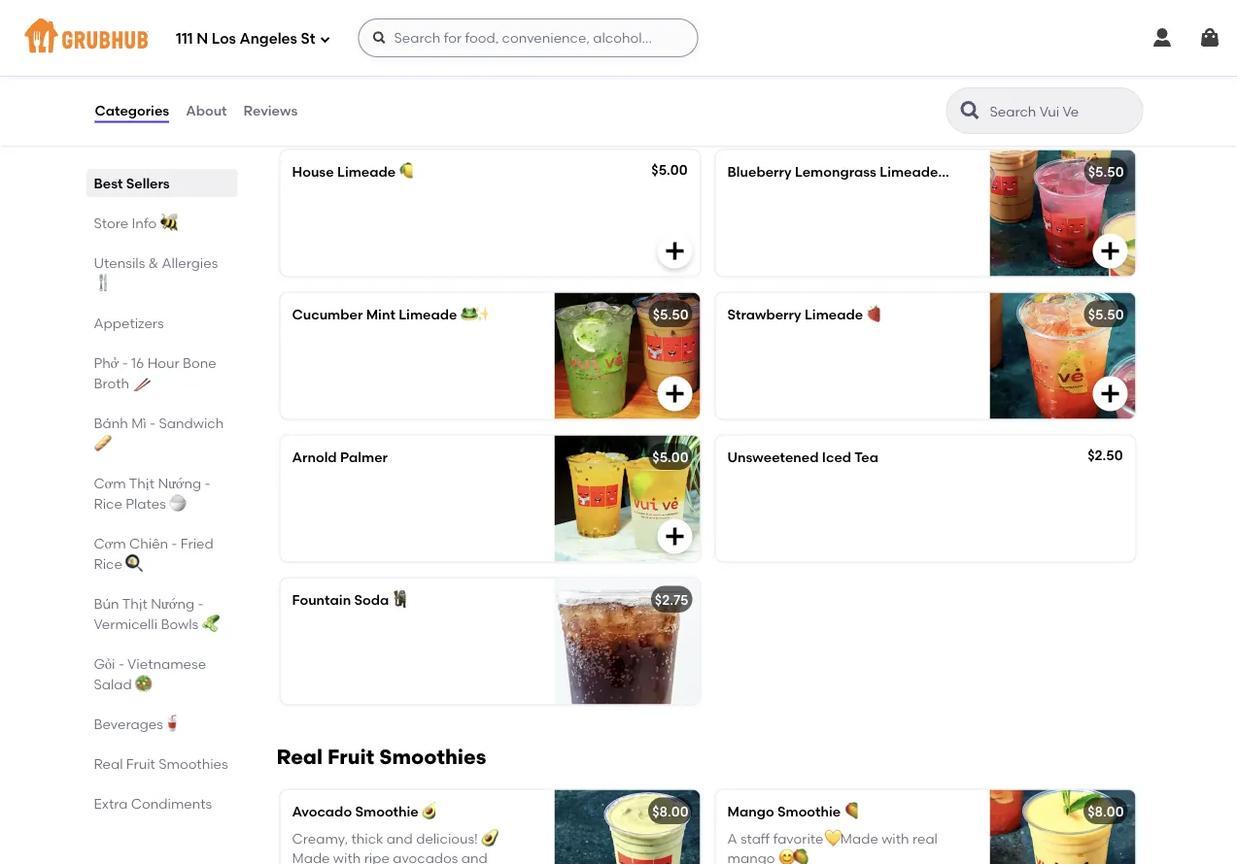 Task type: locate. For each thing, give the bounding box(es) containing it.
$2.50
[[1088, 447, 1123, 464]]

fruit down beverages🥤
[[126, 756, 155, 773]]

- right "mì"
[[150, 415, 156, 431]]

0 vertical spatial &
[[806, 48, 816, 64]]

made
[[840, 831, 878, 848], [292, 851, 330, 865]]

nướng up bowls
[[151, 596, 194, 612]]

0 vertical spatial with
[[882, 831, 909, 848]]

cơm for cơm chiên - fried rice 🍳
[[94, 535, 126, 552]]

rice left plates
[[94, 496, 122, 512]]

1 vertical spatial &
[[148, 255, 159, 271]]

blueberry
[[727, 163, 792, 180]]

thịt for cơm
[[129, 475, 155, 492]]

about button
[[185, 76, 228, 146]]

smoothie for favorite💛
[[777, 804, 841, 820]]

1 horizontal spatial 🥑
[[481, 831, 495, 848]]

0 horizontal spatial fruit
[[126, 756, 155, 773]]

a
[[727, 831, 737, 848]]

0 horizontal spatial with
[[333, 851, 361, 865]]

0 horizontal spatial real
[[94, 756, 123, 773]]

smoothie up and
[[355, 804, 419, 820]]

0 horizontal spatial real fruit smoothies
[[94, 756, 228, 773]]

smoothies up condiments
[[159, 756, 228, 773]]

cơm up 🍳
[[94, 535, 126, 552]]

real up extra
[[94, 756, 123, 773]]

0 horizontal spatial vietnamese
[[127, 656, 206, 673]]

- up fried at left
[[205, 475, 210, 492]]

0 vertical spatial made
[[840, 831, 878, 848]]

fruit
[[386, 20, 416, 37], [328, 745, 374, 770], [126, 756, 155, 773]]

strawberry limeade 🍓
[[727, 306, 880, 323]]

$5.50 for blueberry lemongrass limeade 💙
[[1088, 163, 1124, 180]]

1 vertical spatial $5.00
[[651, 161, 688, 178]]

mì
[[131, 415, 146, 431]]

0 vertical spatial vietnamese
[[891, 48, 969, 64]]

0 horizontal spatial &
[[148, 255, 159, 271]]

nướng inside bún thịt nướng - vermicelli bowls 🥒
[[151, 596, 194, 612]]

- inside cơm chiên - fried rice 🍳
[[172, 535, 177, 552]]

1 vertical spatial vietnamese
[[127, 656, 206, 673]]

nướng for plates
[[158, 475, 201, 492]]

🥒
[[202, 616, 215, 633]]

thịt inside bún thịt nướng - vermicelli bowls 🥒
[[122, 596, 148, 612]]

0 horizontal spatial smoothie
[[355, 804, 419, 820]]

rice inside cơm chiên - fried rice 🍳
[[94, 556, 122, 572]]

1 rice from the top
[[94, 496, 122, 512]]

real fruit smoothies up avocado smoothie 🥑
[[276, 745, 486, 770]]

main navigation navigation
[[0, 0, 1237, 76]]

& inside "utensils & allergies 🍴"
[[148, 255, 159, 271]]

staff
[[740, 831, 770, 848]]

it's
[[857, 48, 875, 64]]

- left fried at left
[[172, 535, 177, 552]]

1 horizontal spatial real fruit smoothies
[[276, 745, 486, 770]]

vietnamese up 🥗 on the bottom left
[[127, 656, 206, 673]]

vietnamese
[[891, 48, 969, 64], [127, 656, 206, 673]]

🥭
[[844, 804, 858, 820]]

- inside phở - 16 hour bone broth 🥢
[[122, 355, 128, 371]]

cơm down 🥖
[[94, 475, 126, 492]]

0 horizontal spatial made
[[292, 851, 330, 865]]

nướng inside 'cơm thịt nướng - rice plates 🍚'
[[158, 475, 201, 492]]

with
[[882, 831, 909, 848], [333, 851, 361, 865]]

- left 16
[[122, 355, 128, 371]]

bún thịt nướng - vermicelli bowls 🥒 tab
[[94, 594, 230, 635]]

best
[[94, 175, 123, 191]]

2 rice from the top
[[94, 556, 122, 572]]

2 $8.00 from the left
[[1088, 804, 1124, 820]]

1 horizontal spatial $8.00
[[1088, 804, 1124, 820]]

1 smoothie from the left
[[355, 804, 419, 820]]

$5.00
[[652, 20, 689, 37], [651, 161, 688, 178], [652, 449, 689, 466]]

1 vertical spatial nướng
[[151, 596, 194, 612]]

1 cơm from the top
[[94, 475, 126, 492]]

🥑
[[422, 804, 435, 820], [481, 831, 495, 848]]

0 vertical spatial nướng
[[158, 475, 201, 492]]

n
[[197, 30, 208, 48]]

mint
[[366, 306, 395, 323]]

0 horizontal spatial smoothies
[[159, 756, 228, 773]]

chiên
[[129, 535, 168, 552]]

plates
[[126, 496, 166, 512]]

cơm chiên - fried rice 🍳 tab
[[94, 534, 230, 574]]

2 vertical spatial $5.00
[[652, 449, 689, 466]]

1 horizontal spatial made
[[840, 831, 878, 848]]

fruit left juice
[[386, 20, 416, 37]]

&
[[806, 48, 816, 64], [148, 255, 159, 271]]

bún
[[94, 596, 119, 612]]

rice for cơm thịt nướng - rice plates 🍚
[[94, 496, 122, 512]]

real fruit smoothies
[[276, 745, 486, 770], [94, 756, 228, 773]]

fresh
[[292, 20, 328, 37]]

1 vertical spatial 🥑
[[481, 831, 495, 848]]

😝
[[779, 68, 792, 84]]

- up 🥒
[[198, 596, 204, 612]]

limeade left 💙
[[880, 163, 938, 180]]

blueberry lemongrass limeade 💙 image
[[990, 150, 1136, 276]]

🥑 right delicious!
[[481, 831, 495, 848]]

bowls
[[161, 616, 198, 633]]

real fruit smoothies down beverages🥤 "tab" in the left of the page
[[94, 756, 228, 773]]

and
[[387, 831, 413, 848]]

- inside bún thịt nướng - vermicelli bowls 🥒
[[198, 596, 204, 612]]

- inside gỏi - vietnamese salad 🥗
[[118, 656, 124, 673]]

fountain
[[292, 592, 351, 608]]

gỏi - vietnamese salad 🥗
[[94, 656, 206, 693]]

real up the avocado
[[276, 745, 323, 770]]

2 cơm from the top
[[94, 535, 126, 552]]

avocado smoothie 🥑 image
[[554, 791, 700, 865]]

- right gỏi
[[118, 656, 124, 673]]

🍓
[[866, 306, 880, 323]]

unsweetened
[[727, 449, 819, 466]]

cơm inside cơm chiên - fried rice 🍳
[[94, 535, 126, 552]]

vietnamese salted plum limeade 🏖 image
[[990, 7, 1136, 134]]

1 horizontal spatial with
[[882, 831, 909, 848]]

smoothies up delicious!
[[379, 745, 486, 770]]

0 vertical spatial $5.00
[[652, 20, 689, 37]]

real
[[276, 745, 323, 770], [94, 756, 123, 773]]

limeade left 🐸✨
[[399, 306, 457, 323]]

appetizers
[[94, 315, 164, 331]]

smoothie up favorite💛
[[777, 804, 841, 820]]

nướng up 🍚
[[158, 475, 201, 492]]

thịt inside 'cơm thịt nướng - rice plates 🍚'
[[129, 475, 155, 492]]

creamy, thick and delicious! 🥑 made with ripe avocados an
[[292, 831, 515, 865]]

0 horizontal spatial $8.00
[[652, 804, 689, 820]]

los
[[212, 30, 236, 48]]

0 vertical spatial cơm
[[94, 475, 126, 492]]

st
[[301, 30, 315, 48]]

🍳
[[126, 556, 139, 572]]

avocado
[[292, 804, 352, 820]]

1 $8.00 from the left
[[652, 804, 689, 820]]

2 smoothie from the left
[[777, 804, 841, 820]]

1 vertical spatial thịt
[[122, 596, 148, 612]]

0 horizontal spatial 🥑
[[422, 804, 435, 820]]

0 vertical spatial thịt
[[129, 475, 155, 492]]

thịt up the vermicelli
[[122, 596, 148, 612]]

& right the sour
[[806, 48, 816, 64]]

svg image
[[1151, 26, 1174, 50], [1198, 26, 1222, 50], [663, 240, 687, 263], [1099, 382, 1122, 406], [663, 525, 687, 549]]

phở
[[94, 355, 119, 371]]

smoothie
[[355, 804, 419, 820], [777, 804, 841, 820]]

thịt
[[129, 475, 155, 492], [122, 596, 148, 612]]

mango smoothie 🥭
[[727, 804, 858, 820]]

1 horizontal spatial vietnamese
[[891, 48, 969, 64]]

extra condiments tab
[[94, 794, 230, 814]]

utensils & allergies 🍴 tab
[[94, 253, 230, 293]]

rice inside 'cơm thịt nướng - rice plates 🍚'
[[94, 496, 122, 512]]

🥑 inside creamy, thick and delicious! 🥑 made with ripe avocados an
[[481, 831, 495, 848]]

1 horizontal spatial &
[[806, 48, 816, 64]]

svg image
[[372, 30, 387, 46], [319, 34, 331, 45], [1099, 240, 1122, 263], [663, 382, 687, 406]]

cơm
[[94, 475, 126, 492], [94, 535, 126, 552]]

with down thick
[[333, 851, 361, 865]]

gỏi
[[94, 656, 115, 673]]

info
[[132, 215, 157, 231]]

with left real
[[882, 831, 909, 848]]

rice left 🍳
[[94, 556, 122, 572]]

1 horizontal spatial smoothie
[[777, 804, 841, 820]]

- inside bánh mì - sandwich 🥖
[[150, 415, 156, 431]]

0 vertical spatial rice
[[94, 496, 122, 512]]

ripe
[[364, 851, 390, 865]]

1 vertical spatial with
[[333, 851, 361, 865]]

🥑 up delicious!
[[422, 804, 435, 820]]

$5.50
[[1088, 163, 1124, 180], [653, 306, 689, 323], [1088, 306, 1124, 323]]

store info 🐝 tab
[[94, 213, 230, 233]]

made down "🥭"
[[840, 831, 878, 848]]

fountain soda 🧌 image
[[554, 579, 700, 705]]

thịt up plates
[[129, 475, 155, 492]]

cucumber mint limeade 🐸✨ image
[[554, 293, 700, 419]]

vietnamese inside sweet, sour & tang, it's a vietnamese classic! 😝
[[891, 48, 969, 64]]

1 horizontal spatial smoothies
[[379, 745, 486, 770]]

$5.00 for fresh passion fruit juice image
[[652, 20, 689, 37]]

tea
[[854, 449, 878, 466]]

made inside the a staff favorite💛 made with real mango 😊️🥭
[[840, 831, 878, 848]]

1 vertical spatial rice
[[94, 556, 122, 572]]

cucumber
[[292, 306, 363, 323]]

🥗
[[135, 676, 149, 693]]

- inside 'cơm thịt nướng - rice plates 🍚'
[[205, 475, 210, 492]]

0 vertical spatial 🥑
[[422, 804, 435, 820]]

& right utensils
[[148, 255, 159, 271]]

cơm inside 'cơm thịt nướng - rice plates 🍚'
[[94, 475, 126, 492]]

strawberry limeade 🍓 image
[[990, 293, 1136, 419]]

fruit up avocado smoothie 🥑
[[328, 745, 374, 770]]

Search for food, convenience, alcohol... search field
[[358, 18, 698, 57]]

rice
[[94, 496, 122, 512], [94, 556, 122, 572]]

111
[[176, 30, 193, 48]]

with inside creamy, thick and delicious! 🥑 made with ripe avocados an
[[333, 851, 361, 865]]

sellers
[[126, 175, 170, 191]]

cucumber mint limeade 🐸✨
[[292, 306, 488, 323]]

mango
[[727, 804, 774, 820]]

bún thịt nướng - vermicelli bowls 🥒
[[94, 596, 215, 633]]

$5.50 for strawberry limeade 🍓
[[1088, 306, 1124, 323]]

1 vertical spatial made
[[292, 851, 330, 865]]

sour
[[775, 48, 803, 64]]

1 vertical spatial cơm
[[94, 535, 126, 552]]

delicious!
[[416, 831, 478, 848]]

made down the creamy,
[[292, 851, 330, 865]]

vietnamese right "a"
[[891, 48, 969, 64]]

utensils
[[94, 255, 145, 271]]

🥢
[[133, 375, 146, 392]]

-
[[122, 355, 128, 371], [150, 415, 156, 431], [205, 475, 210, 492], [172, 535, 177, 552], [198, 596, 204, 612], [118, 656, 124, 673]]

broth
[[94, 375, 129, 392]]



Task type: describe. For each thing, give the bounding box(es) containing it.
vermicelli
[[94, 616, 158, 633]]

classic!
[[727, 68, 776, 84]]

sweet, sour & tang, it's a vietnamese classic! 😝
[[727, 48, 969, 84]]

strawberry
[[727, 306, 801, 323]]

about
[[186, 102, 227, 119]]

$8.00 for creamy, thick and delicious! 🥑 made with ripe avocados an
[[652, 804, 689, 820]]

a staff favorite💛 made with real mango 😊️🥭
[[727, 831, 938, 865]]

angeles
[[240, 30, 297, 48]]

nướng for bowls
[[151, 596, 194, 612]]

creamy,
[[292, 831, 348, 848]]

appetizers tab
[[94, 313, 230, 333]]

111 n los angeles st
[[176, 30, 315, 48]]

limeade left 🍋
[[337, 163, 396, 180]]

fried
[[181, 535, 214, 552]]

blueberry lemongrass limeade 💙
[[727, 163, 955, 180]]

🐝
[[160, 215, 173, 231]]

house limeade 🍋
[[292, 163, 413, 180]]

extra
[[94, 796, 128, 812]]

🍴
[[94, 275, 107, 292]]

fountain soda 🧌
[[292, 592, 406, 608]]

thịt for bún
[[122, 596, 148, 612]]

svg image for strawberry limeade 🍓
[[1099, 382, 1122, 406]]

search icon image
[[959, 99, 982, 122]]

sandwich
[[159, 415, 224, 431]]

made inside creamy, thick and delicious! 🥑 made with ripe avocados an
[[292, 851, 330, 865]]

allergies
[[162, 255, 218, 271]]

phở - 16 hour bone broth 🥢 tab
[[94, 353, 230, 394]]

🥖
[[94, 435, 107, 452]]

with inside the a staff favorite💛 made with real mango 😊️🥭
[[882, 831, 909, 848]]

bánh
[[94, 415, 128, 431]]

& inside sweet, sour & tang, it's a vietnamese classic! 😝
[[806, 48, 816, 64]]

16
[[131, 355, 144, 371]]

1 horizontal spatial fruit
[[328, 745, 374, 770]]

🍚
[[169, 496, 183, 512]]

💙
[[941, 163, 955, 180]]

limeade left 🍓
[[805, 306, 863, 323]]

thick
[[351, 831, 383, 848]]

passion
[[331, 20, 383, 37]]

categories button
[[94, 76, 170, 146]]

categories
[[95, 102, 169, 119]]

utensils & allergies 🍴
[[94, 255, 218, 292]]

smoothie for and
[[355, 804, 419, 820]]

cơm chiên - fried rice 🍳
[[94, 535, 214, 572]]

cơm for cơm thịt nướng - rice plates 🍚
[[94, 475, 126, 492]]

bánh mì - sandwich 🥖 tab
[[94, 413, 230, 454]]

juice
[[419, 20, 456, 37]]

1 horizontal spatial real
[[276, 745, 323, 770]]

sweet,
[[727, 48, 771, 64]]

iced
[[822, 449, 851, 466]]

cơm thịt nướng - rice plates 🍚 tab
[[94, 473, 230, 514]]

avocado smoothie 🥑
[[292, 804, 435, 820]]

svg image for arnold palmer
[[663, 525, 687, 549]]

reviews button
[[243, 76, 299, 146]]

real inside real fruit smoothies tab
[[94, 756, 123, 773]]

smoothies inside tab
[[159, 756, 228, 773]]

fresh passion fruit juice
[[292, 20, 456, 37]]

beverages🥤 tab
[[94, 714, 230, 735]]

arnold palmer
[[292, 449, 388, 466]]

best sellers tab
[[94, 173, 230, 193]]

real fruit smoothies inside real fruit smoothies tab
[[94, 756, 228, 773]]

soda
[[354, 592, 389, 608]]

fruit inside tab
[[126, 756, 155, 773]]

unsweetened iced tea
[[727, 449, 878, 466]]

$2.75
[[655, 592, 689, 608]]

salad
[[94, 676, 132, 693]]

extra condiments
[[94, 796, 212, 812]]

sweet, sour & tang, it's a vietnamese classic! 😝 button
[[716, 7, 1136, 134]]

house
[[292, 163, 334, 180]]

avocados
[[393, 851, 458, 865]]

$8.00 for a staff favorite💛 made with real mango 😊️🥭
[[1088, 804, 1124, 820]]

🐸✨
[[460, 306, 488, 323]]

best sellers
[[94, 175, 170, 191]]

arnold palmer image
[[554, 436, 700, 562]]

vietnamese inside gỏi - vietnamese salad 🥗
[[127, 656, 206, 673]]

bone
[[183, 355, 216, 371]]

lemongrass
[[795, 163, 876, 180]]

🧌
[[392, 592, 406, 608]]

real
[[912, 831, 938, 848]]

fresh passion fruit juice image
[[554, 7, 700, 134]]

😊️🥭
[[778, 851, 806, 865]]

arnold
[[292, 449, 337, 466]]

hour
[[147, 355, 179, 371]]

palmer
[[340, 449, 388, 466]]

bánh mì - sandwich 🥖
[[94, 415, 224, 452]]

real fruit smoothies tab
[[94, 754, 230, 775]]

gỏi - vietnamese salad 🥗 tab
[[94, 654, 230, 695]]

a
[[879, 48, 888, 64]]

svg image for house limeade 🍋
[[663, 240, 687, 263]]

cơm thịt nướng - rice plates 🍚
[[94, 475, 210, 512]]

🍋
[[399, 163, 413, 180]]

beverages🥤
[[94, 716, 177, 733]]

rice for cơm chiên - fried rice 🍳
[[94, 556, 122, 572]]

store info 🐝
[[94, 215, 173, 231]]

condiments
[[131, 796, 212, 812]]

tang,
[[819, 48, 854, 64]]

mango smoothie 🥭 image
[[990, 791, 1136, 865]]

Search Vui Ve search field
[[988, 102, 1137, 121]]

2 horizontal spatial fruit
[[386, 20, 416, 37]]

$5.00 for 'arnold palmer' image
[[652, 449, 689, 466]]

mango
[[727, 851, 775, 865]]

store
[[94, 215, 129, 231]]



Task type: vqa. For each thing, say whether or not it's contained in the screenshot.
California,
no



